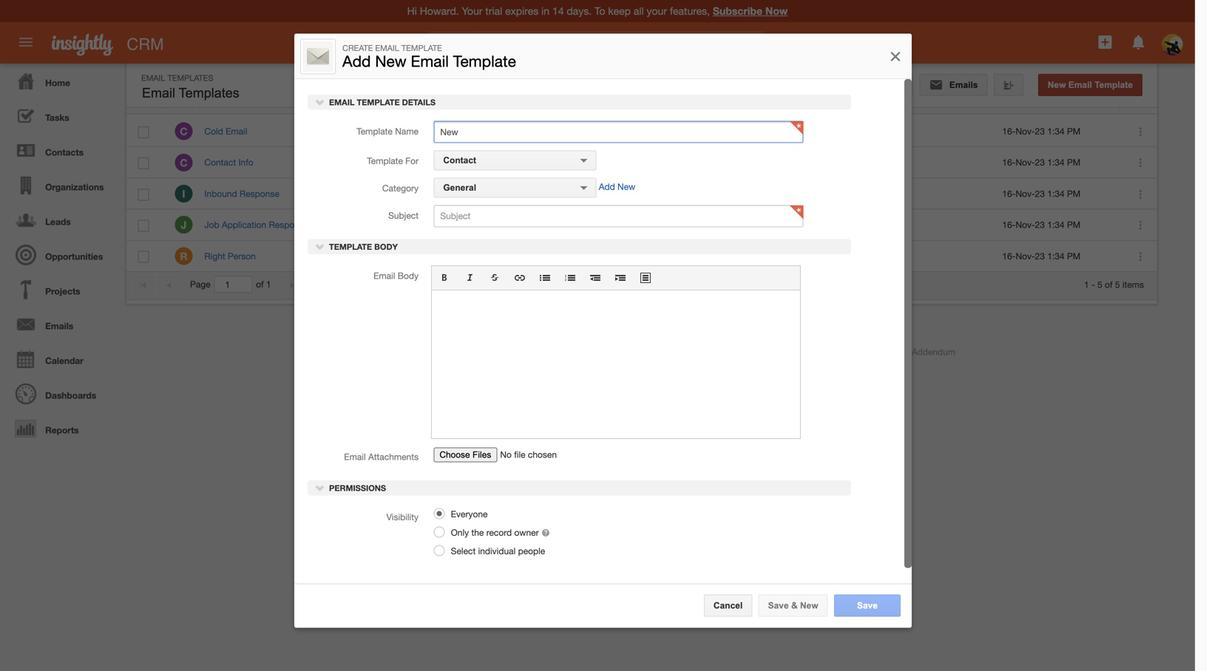 Task type: describe. For each thing, give the bounding box(es) containing it.
template left the for
[[367, 156, 403, 166]]

thanks for applying... link
[[348, 220, 434, 230]]

thanks for connecting link
[[348, 157, 437, 168]]

close image
[[888, 48, 903, 65]]

email body
[[374, 271, 419, 281]]

0% cell for do you have time to connect?
[[880, 116, 991, 147]]

2 c row from the top
[[126, 147, 1157, 179]]

person?
[[467, 251, 499, 261]]

dashboards link
[[4, 376, 118, 411]]

home link
[[4, 64, 118, 98]]

us.
[[437, 188, 449, 199]]

add new link
[[599, 182, 635, 192]]

cold
[[204, 126, 223, 136]]

brown for c
[[526, 157, 552, 168]]

nov- inside r row
[[1016, 251, 1035, 261]]

template name
[[357, 126, 419, 136]]

contact info link
[[204, 157, 261, 168]]

template body
[[327, 242, 398, 252]]

save & new button
[[758, 595, 828, 617]]

cold email
[[204, 126, 247, 136]]

of 1
[[256, 279, 271, 290]]

thanks for connecting
[[348, 157, 437, 168]]

c link for contact info
[[175, 154, 193, 171]]

template left type
[[747, 95, 785, 106]]

home
[[45, 78, 70, 88]]

howard for j
[[492, 220, 523, 230]]

leads link
[[4, 203, 118, 237]]

created date
[[1001, 95, 1057, 106]]

pm for thanks for contacting us.
[[1067, 188, 1081, 199]]

row containing name
[[126, 87, 1157, 114]]

0% for thanks for connecting
[[894, 158, 907, 168]]

Search this list... text field
[[626, 74, 793, 96]]

nov- for thanks for contacting us.
[[1016, 188, 1035, 199]]

for for j
[[380, 220, 390, 230]]

blog link
[[417, 347, 435, 357]]

permissions
[[327, 484, 386, 493]]

details
[[402, 98, 436, 107]]

0% for thanks for contacting us.
[[894, 189, 907, 199]]

new email template
[[1048, 80, 1133, 90]]

16-nov-23 1:34 pm for thanks for contacting us.
[[1002, 188, 1081, 199]]

inbound response link
[[204, 188, 287, 199]]

items
[[1122, 279, 1144, 290]]

23 for thanks for applying...
[[1035, 220, 1045, 230]]

right
[[204, 251, 225, 261]]

cold email link
[[204, 126, 255, 136]]

0% cell for thanks for contacting us.
[[880, 179, 991, 210]]

16-nov-23 1:34 pm for thanks for applying...
[[1002, 220, 1081, 230]]

nov- for thanks for connecting
[[1016, 157, 1035, 168]]

j
[[181, 219, 187, 231]]

none file field inside add new email template dialog
[[434, 447, 601, 469]]

thanks for i
[[348, 188, 377, 199]]

1:34 for thanks for connecting
[[1047, 157, 1065, 168]]

projects link
[[4, 272, 118, 307]]

brown for i
[[526, 188, 552, 199]]

notifications image
[[1130, 33, 1147, 51]]

i link
[[175, 185, 193, 203]]

i
[[182, 188, 185, 200]]

email inside 'link'
[[1068, 80, 1092, 90]]

0 vertical spatial templates
[[167, 73, 213, 83]]

howard brown link for j
[[492, 220, 552, 230]]

template up template name
[[357, 98, 400, 107]]

only the record owner
[[451, 528, 541, 538]]

16- for thanks for connecting
[[1002, 157, 1016, 168]]

new inside 'link'
[[1048, 80, 1066, 90]]

1 of from the left
[[256, 279, 264, 290]]

1:34 for thanks for contacting us.
[[1047, 188, 1065, 199]]

projects
[[45, 286, 80, 297]]

subscribe now
[[713, 5, 788, 17]]

thanks for contacting us. link
[[348, 188, 449, 199]]

howard inside r row
[[492, 251, 523, 261]]

subject inside add new email template dialog
[[388, 210, 419, 221]]

person
[[228, 251, 256, 261]]

do you have time to connect? link
[[348, 126, 467, 136]]

save for save & new
[[768, 601, 789, 611]]

16- for thanks for contacting us.
[[1002, 188, 1016, 199]]

subject inside row
[[348, 95, 380, 106]]

template inside new email template 'link'
[[1095, 80, 1133, 90]]

dashboards
[[45, 390, 96, 401]]

organizations
[[45, 182, 104, 192]]

subscribe now link
[[713, 5, 788, 17]]

general
[[443, 183, 476, 193]]

chevron down image
[[315, 242, 325, 252]]

Name text field
[[434, 121, 803, 143]]

0% inside r row
[[894, 252, 907, 261]]

application
[[222, 220, 266, 230]]

contact for contact cell for j
[[747, 220, 779, 230]]

application inside add new email template dialog
[[431, 266, 801, 439]]

contact for r contact cell
[[747, 251, 779, 261]]

the inside add new email template dialog
[[471, 528, 484, 538]]

blog
[[417, 347, 435, 357]]

new email template link
[[1038, 74, 1142, 96]]

can you point me to the right person? link
[[348, 251, 499, 261]]

none radio inside add new email template dialog
[[434, 546, 445, 557]]

right person
[[204, 251, 256, 261]]

emails inside navigation
[[45, 321, 73, 331]]

1:34 for do you have time to connect?
[[1047, 126, 1065, 136]]

add new
[[599, 182, 635, 192]]

contact cell for r
[[736, 241, 880, 272]]

howard for i
[[492, 188, 523, 199]]

email attachments
[[344, 452, 419, 462]]

thanks for c
[[348, 157, 377, 168]]

contact info
[[204, 157, 253, 168]]

1 horizontal spatial emails link
[[920, 74, 988, 96]]

1 vertical spatial add
[[599, 182, 615, 192]]

email template details
[[327, 98, 436, 107]]

save button
[[834, 595, 901, 617]]

rate
[[915, 95, 935, 106]]

create email template add new email template
[[342, 43, 516, 70]]

to for connect?
[[420, 126, 428, 136]]

tasks
[[45, 112, 69, 123]]

hiring cell
[[625, 210, 736, 241]]

can you point me to the right person? howard brown
[[348, 251, 552, 261]]

right person link
[[204, 251, 263, 261]]

j link
[[175, 216, 193, 234]]

new inside button
[[800, 601, 818, 611]]

template down email template details
[[357, 126, 393, 136]]

brown for j
[[526, 220, 552, 230]]

contacts
[[45, 147, 84, 158]]

body for template body
[[374, 242, 398, 252]]

howard brown for i
[[492, 188, 552, 199]]

addendum
[[912, 347, 955, 357]]

i row
[[126, 179, 1157, 210]]

sales cell for i
[[625, 179, 736, 210]]

time
[[401, 126, 418, 136]]

name inside add new email template dialog
[[395, 126, 419, 136]]

inbound
[[204, 188, 237, 199]]

chevron down image for email template details
[[315, 97, 325, 107]]

pm for thanks for applying...
[[1067, 220, 1081, 230]]

cancel button
[[704, 595, 752, 617]]

data
[[844, 347, 863, 357]]

contact button
[[434, 151, 596, 170]]

privacy
[[774, 347, 803, 357]]

body for email body
[[398, 271, 419, 281]]

thanks for j
[[348, 220, 377, 230]]

16-nov-23 1:34 pm cell for thanks for connecting
[[991, 147, 1120, 179]]

template type
[[747, 95, 807, 106]]

privacy policy
[[774, 347, 829, 357]]

toolbar inside add new email template dialog
[[432, 266, 800, 291]]

data processing addendum link
[[844, 347, 955, 357]]

date
[[1037, 95, 1057, 106]]



Task type: vqa. For each thing, say whether or not it's contained in the screenshot.
Do you have time to connect?'s the pm
yes



Task type: locate. For each thing, give the bounding box(es) containing it.
you
[[362, 126, 377, 136], [367, 251, 381, 261]]

1:34 inside r row
[[1047, 251, 1065, 261]]

body
[[374, 242, 398, 252], [398, 271, 419, 281]]

owner
[[514, 528, 539, 538]]

for left applying...
[[380, 220, 390, 230]]

0 horizontal spatial save
[[768, 601, 789, 611]]

you right can
[[367, 251, 381, 261]]

0 horizontal spatial the
[[432, 251, 444, 261]]

23 for thanks for connecting
[[1035, 157, 1045, 168]]

2 howard from the top
[[492, 188, 523, 199]]

you for can
[[367, 251, 381, 261]]

2 vertical spatial for
[[380, 220, 390, 230]]

5 16-nov-23 1:34 pm from the top
[[1002, 251, 1081, 261]]

23 inside i row
[[1035, 188, 1045, 199]]

2 16- from the top
[[1002, 157, 1016, 168]]

2 c from the top
[[180, 157, 188, 169]]

3 0% from the top
[[894, 189, 907, 199]]

subject up the 'do'
[[348, 95, 380, 106]]

1 horizontal spatial 1
[[1084, 279, 1089, 290]]

2 of from the left
[[1105, 279, 1113, 290]]

1 c link from the top
[[175, 122, 193, 140]]

applying...
[[393, 220, 434, 230]]

1 horizontal spatial 5
[[1115, 279, 1120, 290]]

howard right right
[[492, 251, 523, 261]]

contact inside j row
[[747, 220, 779, 230]]

row group
[[126, 116, 1157, 272]]

chevron down image for permissions
[[315, 483, 325, 493]]

for for i
[[380, 188, 390, 199]]

howard brown link down contact 'button'
[[492, 188, 552, 199]]

brown down contact 'button'
[[526, 188, 552, 199]]

2 save from the left
[[857, 601, 878, 611]]

1 vertical spatial c
[[180, 157, 188, 169]]

0% for thanks for applying...
[[894, 220, 907, 230]]

1 vertical spatial response
[[269, 220, 309, 230]]

howard brown for j
[[492, 220, 552, 230]]

None radio
[[434, 509, 445, 520], [434, 527, 445, 538], [434, 509, 445, 520], [434, 527, 445, 538]]

add up email template details
[[342, 52, 371, 70]]

emails link down projects in the top left of the page
[[4, 307, 118, 342]]

4 0% from the top
[[894, 220, 907, 230]]

sales cell
[[625, 179, 736, 210], [625, 241, 736, 272]]

1 left -
[[1084, 279, 1089, 290]]

1 - 5 of 5 items
[[1084, 279, 1144, 290]]

1 vertical spatial templates
[[179, 85, 239, 101]]

2 c link from the top
[[175, 154, 193, 171]]

howard brown
[[492, 157, 552, 168], [492, 188, 552, 199], [492, 220, 552, 230]]

save
[[768, 601, 789, 611], [857, 601, 878, 611]]

4 16-nov-23 1:34 pm from the top
[[1002, 220, 1081, 230]]

4 howard from the top
[[492, 251, 523, 261]]

5 0% cell from the top
[[880, 241, 991, 272]]

3 1:34 from the top
[[1047, 188, 1065, 199]]

1 vertical spatial emails link
[[4, 307, 118, 342]]

-
[[1092, 279, 1095, 290]]

emails
[[947, 80, 978, 90], [45, 321, 73, 331]]

visibility
[[386, 512, 419, 523]]

nov- inside j row
[[1016, 220, 1035, 230]]

23 for thanks for contacting us.
[[1035, 188, 1045, 199]]

0 vertical spatial add
[[342, 52, 371, 70]]

3 pm from the top
[[1067, 188, 1081, 199]]

3 0% cell from the top
[[880, 179, 991, 210]]

pm for do you have time to connect?
[[1067, 126, 1081, 136]]

1 brown from the top
[[526, 157, 552, 168]]

0 vertical spatial c link
[[175, 122, 193, 140]]

howard brown for c
[[492, 157, 552, 168]]

5 23 from the top
[[1035, 251, 1045, 261]]

1 0% from the top
[[894, 127, 907, 136]]

body down thanks for applying...
[[374, 242, 398, 252]]

connecting
[[393, 157, 437, 168]]

contacting
[[393, 188, 435, 199]]

howard brown link for r
[[492, 251, 552, 261]]

the left right
[[432, 251, 444, 261]]

5 1:34 from the top
[[1047, 251, 1065, 261]]

1 vertical spatial category
[[382, 183, 419, 193]]

0% for do you have time to connect?
[[894, 127, 907, 136]]

3 16-nov-23 1:34 pm from the top
[[1002, 188, 1081, 199]]

0% cell for thanks for connecting
[[880, 147, 991, 179]]

1 horizontal spatial add
[[599, 182, 615, 192]]

sales cell up hiring
[[625, 179, 736, 210]]

0 vertical spatial emails link
[[920, 74, 988, 96]]

23 for do you have time to connect?
[[1035, 126, 1045, 136]]

howard brown inside j row
[[492, 220, 552, 230]]

None file field
[[434, 447, 601, 469]]

5 16- from the top
[[1002, 251, 1016, 261]]

16-nov-23 1:34 pm for thanks for connecting
[[1002, 157, 1081, 168]]

thanks down the 'do'
[[348, 157, 377, 168]]

1 vertical spatial sales cell
[[625, 241, 736, 272]]

1 5 from the left
[[1097, 279, 1102, 290]]

template for
[[367, 156, 419, 166]]

select individual people
[[448, 546, 545, 557]]

sales
[[639, 189, 660, 199], [639, 252, 660, 261]]

contact cell for j
[[736, 210, 880, 241]]

for left 'contacting'
[[380, 188, 390, 199]]

4 1:34 from the top
[[1047, 220, 1065, 230]]

1 thanks from the top
[[348, 157, 377, 168]]

contact cell
[[736, 210, 880, 241], [736, 241, 880, 272]]

c row up add new link
[[126, 116, 1157, 147]]

chevron down image
[[315, 97, 325, 107], [315, 483, 325, 493]]

only
[[451, 528, 469, 538]]

howard down 'general' button in the top of the page
[[492, 220, 523, 230]]

attachments
[[368, 452, 419, 462]]

brown inside i row
[[526, 188, 552, 199]]

4 nov- from the top
[[1016, 220, 1035, 230]]

16-nov-23 1:34 pm
[[1002, 126, 1081, 136], [1002, 157, 1081, 168], [1002, 188, 1081, 199], [1002, 220, 1081, 230], [1002, 251, 1081, 261]]

1 c row from the top
[[126, 116, 1157, 147]]

16- for do you have time to connect?
[[1002, 126, 1016, 136]]

policy
[[805, 347, 829, 357]]

c row up add new
[[126, 147, 1157, 179]]

you inside r row
[[367, 251, 381, 261]]

2 pm from the top
[[1067, 157, 1081, 168]]

created
[[1001, 95, 1035, 106]]

1 sales from the top
[[639, 189, 660, 199]]

nov- inside i row
[[1016, 188, 1035, 199]]

brown inside j row
[[526, 220, 552, 230]]

howard inside i row
[[492, 188, 523, 199]]

3 nov- from the top
[[1016, 188, 1035, 199]]

2 sales from the top
[[639, 252, 660, 261]]

brown right person?
[[526, 251, 552, 261]]

have
[[379, 126, 398, 136]]

3 brown from the top
[[526, 220, 552, 230]]

howard up 'general' button in the top of the page
[[492, 157, 523, 168]]

3 23 from the top
[[1035, 188, 1045, 199]]

2 brown from the top
[[526, 188, 552, 199]]

for for c
[[380, 157, 390, 168]]

2 23 from the top
[[1035, 157, 1045, 168]]

1 vertical spatial c link
[[175, 154, 193, 171]]

calendar
[[45, 356, 83, 366]]

brown down 'general' button in the top of the page
[[526, 220, 552, 230]]

row group containing c
[[126, 116, 1157, 272]]

r
[[180, 250, 187, 262]]

thanks for contacting us.
[[348, 188, 449, 199]]

howard brown link right right
[[492, 251, 552, 261]]

new inside create email template add new email template
[[375, 52, 406, 70]]

16- inside j row
[[1002, 220, 1016, 230]]

1 0% cell from the top
[[880, 116, 991, 147]]

16-nov-23 1:34 pm cell for thanks for contacting us.
[[991, 179, 1120, 210]]

c for cold email
[[180, 125, 188, 138]]

point
[[384, 251, 404, 261]]

page
[[190, 279, 210, 290]]

category inside add new email template dialog
[[382, 183, 419, 193]]

16- inside i row
[[1002, 188, 1016, 199]]

right
[[447, 251, 464, 261]]

0 horizontal spatial emails
[[45, 321, 73, 331]]

everyone
[[448, 509, 488, 520]]

5 pm from the top
[[1067, 251, 1081, 261]]

5 16-nov-23 1:34 pm cell from the top
[[991, 241, 1120, 272]]

save for save
[[857, 601, 878, 611]]

5 0% from the top
[[894, 252, 907, 261]]

thanks inside i row
[[348, 188, 377, 199]]

to right the me
[[421, 251, 429, 261]]

for left the for
[[380, 157, 390, 168]]

3 howard brown link from the top
[[492, 220, 552, 230]]

1 horizontal spatial emails
[[947, 80, 978, 90]]

2 vertical spatial howard brown
[[492, 220, 552, 230]]

2 contact cell from the top
[[736, 241, 880, 272]]

c up i link
[[180, 157, 188, 169]]

1 vertical spatial emails
[[45, 321, 73, 331]]

info
[[238, 157, 253, 168]]

0% cell
[[880, 116, 991, 147], [880, 147, 991, 179], [880, 179, 991, 210], [880, 210, 991, 241], [880, 241, 991, 272]]

0 vertical spatial sales
[[639, 189, 660, 199]]

to inside r row
[[421, 251, 429, 261]]

contact inside r row
[[747, 251, 779, 261]]

1 vertical spatial body
[[398, 271, 419, 281]]

Subject text field
[[434, 205, 803, 227]]

5 right -
[[1097, 279, 1102, 290]]

contact inside c row
[[204, 157, 236, 168]]

1 16-nov-23 1:34 pm cell from the top
[[991, 116, 1120, 147]]

1 vertical spatial you
[[367, 251, 381, 261]]

pm inside i row
[[1067, 188, 1081, 199]]

0 vertical spatial howard brown
[[492, 157, 552, 168]]

the
[[432, 251, 444, 261], [471, 528, 484, 538]]

2 1 from the left
[[1084, 279, 1089, 290]]

2 16-nov-23 1:34 pm from the top
[[1002, 157, 1081, 168]]

0 vertical spatial subject
[[348, 95, 380, 106]]

howard brown inside i row
[[492, 188, 552, 199]]

c
[[180, 125, 188, 138], [180, 157, 188, 169]]

thanks inside j row
[[348, 220, 377, 230]]

1 vertical spatial howard brown
[[492, 188, 552, 199]]

email templates email templates
[[141, 73, 239, 101]]

save right &
[[857, 601, 878, 611]]

3 howard brown from the top
[[492, 220, 552, 230]]

j row
[[126, 210, 1157, 241]]

2 vertical spatial thanks
[[348, 220, 377, 230]]

0 horizontal spatial 5
[[1097, 279, 1102, 290]]

3 howard from the top
[[492, 220, 523, 230]]

5
[[1097, 279, 1102, 290], [1115, 279, 1120, 290]]

1 sales cell from the top
[[625, 179, 736, 210]]

0 vertical spatial thanks
[[348, 157, 377, 168]]

1 horizontal spatial subject
[[388, 210, 419, 221]]

2 1:34 from the top
[[1047, 157, 1065, 168]]

new right 'create'
[[375, 52, 406, 70]]

now
[[765, 5, 788, 17]]

howard brown down contact 'button'
[[492, 188, 552, 199]]

0 vertical spatial sales cell
[[625, 179, 736, 210]]

for inside j row
[[380, 220, 390, 230]]

23 inside j row
[[1035, 220, 1045, 230]]

0 vertical spatial you
[[362, 126, 377, 136]]

c left cold
[[180, 125, 188, 138]]

howard down contact 'button'
[[492, 188, 523, 199]]

1 vertical spatial for
[[380, 188, 390, 199]]

4 pm from the top
[[1067, 220, 1081, 230]]

navigation
[[0, 64, 118, 446]]

0 horizontal spatial of
[[256, 279, 264, 290]]

emails link right open
[[920, 74, 988, 96]]

of right -
[[1105, 279, 1113, 290]]

contact
[[443, 155, 476, 165], [204, 157, 236, 168], [747, 220, 779, 230], [747, 251, 779, 261]]

new up subject text field
[[617, 182, 635, 192]]

1 23 from the top
[[1035, 126, 1045, 136]]

&
[[791, 601, 798, 611]]

1 horizontal spatial name
[[395, 126, 419, 136]]

1 16- from the top
[[1002, 126, 1016, 136]]

3 16- from the top
[[1002, 188, 1016, 199]]

response inside j row
[[269, 220, 309, 230]]

0 vertical spatial to
[[420, 126, 428, 136]]

add inside create email template add new email template
[[342, 52, 371, 70]]

you right the 'do'
[[362, 126, 377, 136]]

nov- for do you have time to connect?
[[1016, 126, 1035, 136]]

howard brown link
[[492, 157, 552, 168], [492, 188, 552, 199], [492, 220, 552, 230], [492, 251, 552, 261]]

this record will only be visible to its creator and administrators. image
[[541, 528, 550, 538]]

sales inside i row
[[639, 189, 660, 199]]

1 vertical spatial to
[[421, 251, 429, 261]]

navigation containing home
[[0, 64, 118, 446]]

1 save from the left
[[768, 601, 789, 611]]

leads
[[45, 217, 71, 227]]

2 5 from the left
[[1115, 279, 1120, 290]]

2 thanks from the top
[[348, 188, 377, 199]]

1 vertical spatial thanks
[[348, 188, 377, 199]]

processing
[[865, 347, 909, 357]]

c link for cold email
[[175, 122, 193, 140]]

for
[[405, 156, 419, 166]]

1 vertical spatial chevron down image
[[315, 483, 325, 493]]

nov- for thanks for applying...
[[1016, 220, 1035, 230]]

0 horizontal spatial add
[[342, 52, 371, 70]]

sales up hiring
[[639, 189, 660, 199]]

contact inside 'button'
[[443, 155, 476, 165]]

chevron down image left email template details
[[315, 97, 325, 107]]

chevron down image left permissions at the left of page
[[315, 483, 325, 493]]

r link
[[175, 247, 193, 265]]

2 0% from the top
[[894, 158, 907, 168]]

category up name text box
[[636, 95, 674, 106]]

2 chevron down image from the top
[[315, 483, 325, 493]]

inbound response
[[204, 188, 279, 199]]

16-nov-23 1:34 pm inside r row
[[1002, 251, 1081, 261]]

0 horizontal spatial emails link
[[4, 307, 118, 342]]

thanks up thanks for applying...
[[348, 188, 377, 199]]

row
[[126, 87, 1157, 114]]

2 16-nov-23 1:34 pm cell from the top
[[991, 147, 1120, 179]]

1 horizontal spatial save
[[857, 601, 878, 611]]

2 sales cell from the top
[[625, 241, 736, 272]]

template down notifications "icon"
[[1095, 80, 1133, 90]]

application
[[431, 266, 801, 439]]

1 1:34 from the top
[[1047, 126, 1065, 136]]

Search all data.... text field
[[474, 31, 766, 58]]

1 c from the top
[[180, 125, 188, 138]]

None radio
[[434, 546, 445, 557]]

howard brown link up 'general' button in the top of the page
[[492, 157, 552, 168]]

5 left items
[[1115, 279, 1120, 290]]

cell
[[481, 116, 625, 147], [625, 116, 736, 147], [736, 116, 880, 147], [625, 147, 736, 179], [736, 147, 880, 179], [736, 179, 880, 210]]

2 nov- from the top
[[1016, 157, 1035, 168]]

4 16-nov-23 1:34 pm cell from the top
[[991, 210, 1120, 241]]

hiring
[[639, 220, 663, 230]]

1 1 from the left
[[266, 279, 271, 290]]

16-nov-23 1:34 pm cell for thanks for applying...
[[991, 210, 1120, 241]]

body down the me
[[398, 271, 419, 281]]

thanks
[[348, 157, 377, 168], [348, 188, 377, 199], [348, 220, 377, 230]]

pm inside r row
[[1067, 251, 1081, 261]]

0 horizontal spatial name
[[204, 95, 229, 106]]

open rate
[[890, 95, 935, 106]]

0% cell for thanks for applying...
[[880, 210, 991, 241]]

c for contact info
[[180, 157, 188, 169]]

0 vertical spatial response
[[240, 188, 279, 199]]

add up subject text field
[[599, 182, 615, 192]]

2 howard brown link from the top
[[492, 188, 552, 199]]

to right time
[[420, 126, 428, 136]]

job application response link
[[204, 220, 316, 230]]

3 thanks from the top
[[348, 220, 377, 230]]

for inside i row
[[380, 188, 390, 199]]

template up owner
[[453, 52, 516, 70]]

3 16-nov-23 1:34 pm cell from the top
[[991, 179, 1120, 210]]

5 nov- from the top
[[1016, 251, 1035, 261]]

howard
[[492, 157, 523, 168], [492, 188, 523, 199], [492, 220, 523, 230], [492, 251, 523, 261]]

1 for from the top
[[380, 157, 390, 168]]

1 horizontal spatial category
[[636, 95, 674, 106]]

howard brown link for c
[[492, 157, 552, 168]]

sales for i
[[639, 189, 660, 199]]

1:34 inside j row
[[1047, 220, 1065, 230]]

contact for contact info
[[204, 157, 236, 168]]

1 vertical spatial name
[[395, 126, 419, 136]]

4 16- from the top
[[1002, 220, 1016, 230]]

0%
[[894, 127, 907, 136], [894, 158, 907, 168], [894, 189, 907, 199], [894, 220, 907, 230], [894, 252, 907, 261]]

0% inside j row
[[894, 220, 907, 230]]

1 nov- from the top
[[1016, 126, 1035, 136]]

reports
[[45, 425, 79, 436]]

1 contact cell from the top
[[736, 210, 880, 241]]

howard brown down 'general' button in the top of the page
[[492, 220, 552, 230]]

response right application
[[269, 220, 309, 230]]

16-nov-23 1:34 pm for do you have time to connect?
[[1002, 126, 1081, 136]]

2 0% cell from the top
[[880, 147, 991, 179]]

to for the
[[421, 251, 429, 261]]

template right chevron down image
[[329, 242, 372, 252]]

r row
[[126, 241, 1157, 272]]

crm
[[127, 35, 164, 54]]

howard brown up 'general' button in the top of the page
[[492, 157, 552, 168]]

pm for thanks for connecting
[[1067, 157, 1081, 168]]

2 howard brown from the top
[[492, 188, 552, 199]]

4 brown from the top
[[526, 251, 552, 261]]

thanks for applying...
[[348, 220, 434, 230]]

email
[[375, 43, 399, 53], [411, 52, 449, 70], [141, 73, 165, 83], [1068, 80, 1092, 90], [142, 85, 175, 101], [329, 98, 355, 107], [226, 126, 247, 136], [374, 271, 395, 281], [344, 452, 366, 462]]

1 vertical spatial the
[[471, 528, 484, 538]]

the right only
[[471, 528, 484, 538]]

0 horizontal spatial category
[[382, 183, 419, 193]]

16-nov-23 1:34 pm inside j row
[[1002, 220, 1081, 230]]

thanks up template body
[[348, 220, 377, 230]]

pm inside j row
[[1067, 220, 1081, 230]]

sales cell down hiring
[[625, 241, 736, 272]]

sales down hiring
[[639, 252, 660, 261]]

1 horizontal spatial of
[[1105, 279, 1113, 290]]

individual
[[478, 546, 516, 557]]

sales inside r row
[[639, 252, 660, 261]]

None checkbox
[[138, 94, 149, 106], [138, 126, 149, 138], [138, 158, 149, 169], [138, 251, 149, 263], [138, 94, 149, 106], [138, 126, 149, 138], [138, 158, 149, 169], [138, 251, 149, 263]]

the inside r row
[[432, 251, 444, 261]]

howard brown link down 'general' button in the top of the page
[[492, 220, 552, 230]]

sales cell for r
[[625, 241, 736, 272]]

select
[[451, 546, 476, 557]]

0 vertical spatial name
[[204, 95, 229, 106]]

template up details
[[401, 43, 442, 53]]

new right &
[[800, 601, 818, 611]]

0 vertical spatial chevron down image
[[315, 97, 325, 107]]

3 for from the top
[[380, 220, 390, 230]]

c row
[[126, 116, 1157, 147], [126, 147, 1157, 179]]

16-nov-23 1:34 pm cell for do you have time to connect?
[[991, 116, 1120, 147]]

1 vertical spatial subject
[[388, 210, 419, 221]]

23
[[1035, 126, 1045, 136], [1035, 157, 1045, 168], [1035, 188, 1045, 199], [1035, 220, 1045, 230], [1035, 251, 1045, 261]]

1 howard brown from the top
[[492, 157, 552, 168]]

0 vertical spatial emails
[[947, 80, 978, 90]]

sales for r
[[639, 252, 660, 261]]

16- for thanks for applying...
[[1002, 220, 1016, 230]]

c link
[[175, 122, 193, 140], [175, 154, 193, 171]]

template
[[401, 43, 442, 53], [453, 52, 516, 70], [1095, 80, 1133, 90], [747, 95, 785, 106], [357, 98, 400, 107], [357, 126, 393, 136], [367, 156, 403, 166], [329, 242, 372, 252]]

c link left cold
[[175, 122, 193, 140]]

of down right person link
[[256, 279, 264, 290]]

howard inside j row
[[492, 220, 523, 230]]

0 horizontal spatial 1
[[266, 279, 271, 290]]

1 chevron down image from the top
[[315, 97, 325, 107]]

new up date
[[1048, 80, 1066, 90]]

1 pm from the top
[[1067, 126, 1081, 136]]

1 down job application response link
[[266, 279, 271, 290]]

howard brown link for i
[[492, 188, 552, 199]]

howard for c
[[492, 157, 523, 168]]

0 vertical spatial category
[[636, 95, 674, 106]]

subscribe
[[713, 5, 762, 17]]

emails link
[[920, 74, 988, 96], [4, 307, 118, 342]]

category
[[636, 95, 674, 106], [382, 183, 419, 193]]

23 inside r row
[[1035, 251, 1045, 261]]

add new email template dialog
[[294, 34, 912, 628]]

cancel
[[714, 601, 743, 611]]

None checkbox
[[138, 189, 149, 201], [138, 220, 149, 232], [138, 189, 149, 201], [138, 220, 149, 232]]

16-nov-23 1:34 pm cell
[[991, 116, 1120, 147], [991, 147, 1120, 179], [991, 179, 1120, 210], [991, 210, 1120, 241], [991, 241, 1120, 272]]

record
[[486, 528, 512, 538]]

privacy policy link
[[774, 347, 829, 357]]

0% inside i row
[[894, 189, 907, 199]]

0 vertical spatial c
[[180, 125, 188, 138]]

1:34
[[1047, 126, 1065, 136], [1047, 157, 1065, 168], [1047, 188, 1065, 199], [1047, 220, 1065, 230], [1047, 251, 1065, 261]]

opportunities link
[[4, 237, 118, 272]]

1 16-nov-23 1:34 pm from the top
[[1002, 126, 1081, 136]]

1:34 inside i row
[[1047, 188, 1065, 199]]

1 howard from the top
[[492, 157, 523, 168]]

response inside i row
[[240, 188, 279, 199]]

16-nov-23 1:34 pm inside i row
[[1002, 188, 1081, 199]]

0 horizontal spatial subject
[[348, 95, 380, 106]]

0 vertical spatial the
[[432, 251, 444, 261]]

0 vertical spatial body
[[374, 242, 398, 252]]

you for do
[[362, 126, 377, 136]]

reports link
[[4, 411, 118, 446]]

do
[[348, 126, 360, 136]]

can
[[348, 251, 365, 261]]

people
[[518, 546, 545, 557]]

4 howard brown link from the top
[[492, 251, 552, 261]]

toolbar
[[432, 266, 800, 291]]

1 vertical spatial sales
[[639, 252, 660, 261]]

1 horizontal spatial the
[[471, 528, 484, 538]]

16- inside r row
[[1002, 251, 1016, 261]]

save left &
[[768, 601, 789, 611]]

response up job application response link
[[240, 188, 279, 199]]

brown up 'general' button in the top of the page
[[526, 157, 552, 168]]

0 vertical spatial for
[[380, 157, 390, 168]]

category down thanks for connecting link
[[382, 183, 419, 193]]

subject down thanks for contacting us. link
[[388, 210, 419, 221]]

brown inside r row
[[526, 251, 552, 261]]

2 for from the top
[[380, 188, 390, 199]]

1:34 for thanks for applying...
[[1047, 220, 1065, 230]]

c link up i link
[[175, 154, 193, 171]]

4 23 from the top
[[1035, 220, 1045, 230]]

type
[[788, 95, 807, 106]]

4 0% cell from the top
[[880, 210, 991, 241]]

1 howard brown link from the top
[[492, 157, 552, 168]]



